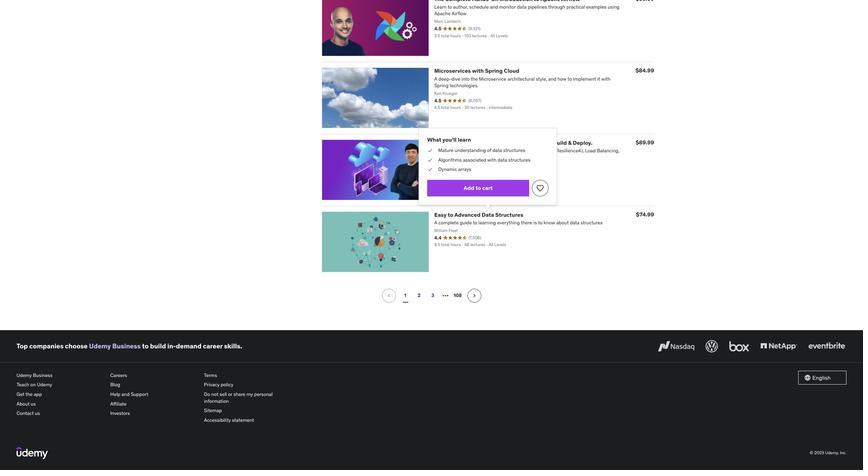Task type: locate. For each thing, give the bounding box(es) containing it.
structures for mature understanding of data structures
[[504, 147, 526, 154]]

udemy business link
[[89, 342, 141, 350], [17, 371, 105, 380]]

1 vertical spatial with
[[488, 157, 497, 163]]

lectures
[[471, 242, 486, 247]]

1 vertical spatial microservices
[[467, 139, 504, 146]]

build
[[150, 342, 166, 350]]

easy to advanced data structures a complete guide to learning everything there is to know about data structures william fiset
[[435, 211, 603, 233]]

and up mature understanding of data structures at the top
[[505, 139, 515, 146]]

do
[[204, 391, 210, 398]]

personal
[[254, 391, 273, 398]]

1 vertical spatial and
[[122, 391, 130, 398]]

0 horizontal spatial and
[[122, 391, 130, 398]]

3 xsmall image from the top
[[428, 166, 433, 173]]

privacy
[[204, 382, 220, 388]]

william
[[435, 228, 448, 233]]

algorithms
[[439, 157, 462, 163]]

2
[[418, 293, 421, 299]]

data
[[493, 147, 502, 154], [498, 157, 508, 163], [570, 220, 580, 226]]

in-
[[168, 342, 176, 350]]

2023
[[815, 450, 825, 456]]

xsmall image for mature
[[428, 147, 433, 154]]

help and support link
[[110, 390, 199, 399]]

english
[[813, 374, 831, 381]]

on
[[30, 382, 36, 388]]

data down spring boot microservices and spring cloud. build & deploy. link
[[498, 157, 508, 163]]

0 vertical spatial business
[[112, 342, 141, 350]]

3
[[432, 293, 435, 299]]

0 vertical spatial xsmall image
[[428, 147, 433, 154]]

statement
[[232, 417, 254, 423]]

everything
[[498, 220, 520, 226]]

sitemap link
[[204, 406, 292, 416]]

career
[[203, 342, 223, 350]]

complete
[[439, 220, 459, 226]]

to right is
[[538, 220, 543, 226]]

levels
[[495, 242, 507, 247]]

udemy
[[89, 342, 111, 350], [17, 372, 32, 379], [37, 382, 52, 388]]

with left cloud
[[472, 67, 484, 74]]

0 horizontal spatial udemy
[[17, 372, 32, 379]]

1 link
[[399, 289, 413, 303]]

1 vertical spatial udemy
[[17, 372, 32, 379]]

data inside easy to advanced data structures a complete guide to learning everything there is to know about data structures william fiset
[[570, 220, 580, 226]]

about
[[17, 401, 30, 407]]

about
[[557, 220, 569, 226]]

contact us link
[[17, 409, 105, 419]]

2 vertical spatial xsmall image
[[428, 166, 433, 173]]

0 horizontal spatial with
[[472, 67, 484, 74]]

mature understanding of data structures
[[439, 147, 526, 154]]

spring
[[485, 67, 503, 74], [435, 139, 452, 146], [516, 139, 534, 146]]

sell
[[220, 391, 227, 398]]

associated
[[463, 157, 487, 163]]

deploy.
[[573, 139, 593, 146]]

advanced
[[455, 211, 481, 218]]

to
[[476, 185, 481, 192], [448, 211, 454, 218], [473, 220, 478, 226], [538, 220, 543, 226], [142, 342, 149, 350]]

1 horizontal spatial udemy
[[37, 382, 52, 388]]

structures inside easy to advanced data structures a complete guide to learning everything there is to know about data structures william fiset
[[581, 220, 603, 226]]

get
[[17, 391, 24, 398]]

1 vertical spatial xsmall image
[[428, 157, 433, 164]]

with down of
[[488, 157, 497, 163]]

spring left cloud
[[485, 67, 503, 74]]

0 vertical spatial with
[[472, 67, 484, 74]]

or
[[228, 391, 233, 398]]

xsmall image
[[428, 147, 433, 154], [428, 157, 433, 164], [428, 166, 433, 173]]

investors link
[[110, 409, 199, 419]]

1 vertical spatial structures
[[509, 157, 531, 163]]

udemy up teach
[[17, 372, 32, 379]]

volkswagen image
[[705, 339, 720, 354]]

data right about
[[570, 220, 580, 226]]

spring boot microservices and spring cloud. build & deploy.
[[435, 139, 593, 146]]

arrays
[[458, 166, 472, 173]]

teach
[[17, 382, 29, 388]]

udemy image
[[17, 447, 48, 459]]

companies
[[29, 342, 64, 350]]

and
[[505, 139, 515, 146], [122, 391, 130, 398]]

1 horizontal spatial business
[[112, 342, 141, 350]]

to down "easy to advanced data structures" link
[[473, 220, 478, 226]]

48 lectures
[[465, 242, 486, 247]]

business inside the 'udemy business teach on udemy get the app about us contact us'
[[33, 372, 52, 379]]

2 vertical spatial structures
[[581, 220, 603, 226]]

xsmall image for algorithms
[[428, 157, 433, 164]]

0 vertical spatial data
[[493, 147, 502, 154]]

hours
[[451, 242, 461, 247]]

udemy business link up careers
[[89, 342, 141, 350]]

0 horizontal spatial business
[[33, 372, 52, 379]]

blog link
[[110, 380, 199, 390]]

add
[[464, 185, 475, 192]]

support
[[131, 391, 148, 398]]

0 vertical spatial udemy
[[89, 342, 111, 350]]

xsmall image left dynamic at top
[[428, 166, 433, 173]]

structures down spring boot microservices and spring cloud. build & deploy.
[[509, 157, 531, 163]]

eventbrite image
[[808, 339, 847, 354]]

to left cart
[[476, 185, 481, 192]]

2 xsmall image from the top
[[428, 157, 433, 164]]

to inside the add to cart button
[[476, 185, 481, 192]]

structures
[[504, 147, 526, 154], [509, 157, 531, 163], [581, 220, 603, 226]]

careers blog help and support affiliate investors
[[110, 372, 148, 417]]

boot
[[454, 139, 466, 146]]

previous page image
[[386, 292, 393, 299]]

netapp image
[[760, 339, 799, 354]]

xsmall image left algorithms
[[428, 157, 433, 164]]

and right help
[[122, 391, 130, 398]]

and inside careers blog help and support affiliate investors
[[122, 391, 130, 398]]

microservices with spring cloud
[[435, 67, 520, 74]]

business up on
[[33, 372, 52, 379]]

2 vertical spatial data
[[570, 220, 580, 226]]

spring up mature on the right top of page
[[435, 139, 452, 146]]

know
[[544, 220, 556, 226]]

sitemap
[[204, 408, 222, 414]]

english button
[[799, 371, 847, 385]]

1 vertical spatial business
[[33, 372, 52, 379]]

business up careers
[[112, 342, 141, 350]]

a
[[435, 220, 438, 226]]

structures right about
[[581, 220, 603, 226]]

8.5 total hours
[[435, 242, 461, 247]]

of
[[487, 147, 492, 154]]

contact
[[17, 410, 34, 417]]

xsmall image down what
[[428, 147, 433, 154]]

1 xsmall image from the top
[[428, 147, 433, 154]]

2 horizontal spatial udemy
[[89, 342, 111, 350]]

0 vertical spatial udemy business link
[[89, 342, 141, 350]]

0 vertical spatial and
[[505, 139, 515, 146]]

mature
[[439, 147, 454, 154]]

is
[[534, 220, 537, 226]]

8.5
[[435, 242, 441, 247]]

data right of
[[493, 147, 502, 154]]

structures down spring boot microservices and spring cloud. build & deploy. link
[[504, 147, 526, 154]]

1 vertical spatial data
[[498, 157, 508, 163]]

udemy business link up get the app "link"
[[17, 371, 105, 380]]

microservices
[[435, 67, 471, 74], [467, 139, 504, 146]]

0 vertical spatial structures
[[504, 147, 526, 154]]

0 horizontal spatial spring
[[435, 139, 452, 146]]

skills.
[[224, 342, 242, 350]]

accessibility statement link
[[204, 416, 292, 425]]

udemy right choose
[[89, 342, 111, 350]]

1 horizontal spatial and
[[505, 139, 515, 146]]

us right about
[[31, 401, 36, 407]]

udemy right on
[[37, 382, 52, 388]]

us right contact at the left of page
[[35, 410, 40, 417]]

&
[[569, 139, 572, 146]]

spring left the cloud.
[[516, 139, 534, 146]]

teach on udemy link
[[17, 380, 105, 390]]



Task type: describe. For each thing, give the bounding box(es) containing it.
what you'll learn
[[428, 136, 471, 143]]

guide
[[460, 220, 472, 226]]

© 2023 udemy, inc.
[[810, 450, 847, 456]]

all
[[489, 242, 494, 247]]

my
[[247, 391, 253, 398]]

build
[[554, 139, 567, 146]]

7506 reviews element
[[469, 235, 482, 241]]

get the app link
[[17, 390, 105, 399]]

learn
[[458, 136, 471, 143]]

to left build at left bottom
[[142, 342, 149, 350]]

3 link
[[426, 289, 440, 303]]

dynamic
[[439, 166, 457, 173]]

you'll
[[443, 136, 457, 143]]

structures for algorithms associated with data structures
[[509, 157, 531, 163]]

$74.99
[[637, 211, 655, 218]]

1 vertical spatial us
[[35, 410, 40, 417]]

1 horizontal spatial with
[[488, 157, 497, 163]]

careers
[[110, 372, 127, 379]]

app
[[34, 391, 42, 398]]

ellipsis image
[[442, 292, 450, 300]]

understanding
[[455, 147, 486, 154]]

2 horizontal spatial spring
[[516, 139, 534, 146]]

udemy,
[[826, 450, 840, 456]]

next page image
[[471, 292, 478, 299]]

1 vertical spatial udemy business link
[[17, 371, 105, 380]]

choose
[[65, 342, 88, 350]]

inc.
[[841, 450, 847, 456]]

spring boot microservices and spring cloud. build & deploy. link
[[435, 139, 593, 146]]

algorithms associated with data structures
[[439, 157, 531, 163]]

about us link
[[17, 399, 105, 409]]

data for of
[[493, 147, 502, 154]]

total
[[441, 242, 450, 247]]

cart
[[483, 185, 493, 192]]

blog
[[110, 382, 120, 388]]

top companies choose udemy business to build in-demand career skills.
[[17, 342, 242, 350]]

easy
[[435, 211, 447, 218]]

accessibility
[[204, 417, 231, 423]]

2 vertical spatial udemy
[[37, 382, 52, 388]]

microservices with spring cloud link
[[435, 67, 520, 74]]

what
[[428, 136, 442, 143]]

1 horizontal spatial spring
[[485, 67, 503, 74]]

0 vertical spatial microservices
[[435, 67, 471, 74]]

do not sell or share my personal information button
[[204, 390, 292, 406]]

structures
[[496, 211, 524, 218]]

©
[[810, 450, 814, 456]]

xsmall image for dynamic
[[428, 166, 433, 173]]

udemy business teach on udemy get the app about us contact us
[[17, 372, 52, 417]]

small image
[[805, 374, 812, 381]]

(7,506)
[[469, 235, 482, 240]]

to up 'complete'
[[448, 211, 454, 218]]

data
[[482, 211, 494, 218]]

wishlist image
[[537, 184, 545, 192]]

terms link
[[204, 371, 292, 380]]

1
[[405, 293, 407, 299]]

top
[[17, 342, 28, 350]]

learning
[[479, 220, 496, 226]]

$89.99
[[636, 139, 655, 146]]

there
[[521, 220, 533, 226]]

4.4
[[435, 235, 442, 241]]

share
[[234, 391, 246, 398]]

48
[[465, 242, 470, 247]]

help
[[110, 391, 120, 398]]

terms
[[204, 372, 217, 379]]

$84.99
[[636, 67, 655, 74]]

108
[[454, 293, 462, 299]]

cloud
[[504, 67, 520, 74]]

affiliate link
[[110, 399, 199, 409]]

and for support
[[122, 391, 130, 398]]

investors
[[110, 410, 130, 417]]

and for spring
[[505, 139, 515, 146]]

fiset
[[449, 228, 458, 233]]

information
[[204, 398, 229, 404]]

terms privacy policy do not sell or share my personal information sitemap accessibility statement
[[204, 372, 273, 423]]

data for with
[[498, 157, 508, 163]]

privacy policy link
[[204, 380, 292, 390]]

cloud.
[[535, 139, 552, 146]]

nasdaq image
[[657, 339, 697, 354]]

2 link
[[413, 289, 426, 303]]

add to cart
[[464, 185, 493, 192]]

add to cart button
[[428, 180, 530, 197]]

box image
[[728, 339, 751, 354]]

the
[[26, 391, 33, 398]]

all levels
[[489, 242, 507, 247]]

demand
[[176, 342, 202, 350]]

careers link
[[110, 371, 199, 380]]

dynamic arrays
[[439, 166, 472, 173]]

0 vertical spatial us
[[31, 401, 36, 407]]



Task type: vqa. For each thing, say whether or not it's contained in the screenshot.
and to the top
yes



